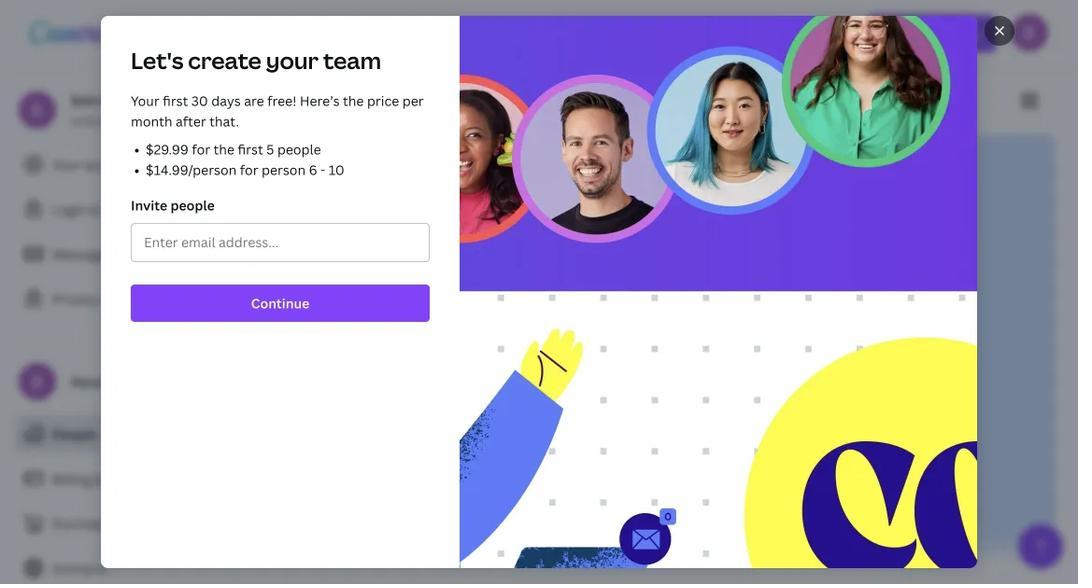 Task type: vqa. For each thing, say whether or not it's contained in the screenshot.
To
no



Task type: locate. For each thing, give the bounding box(es) containing it.
2 vertical spatial people
[[379, 367, 436, 390]]

for up review,
[[411, 442, 429, 459]]

bob builder b0bth3builder2k23@gmail.com
[[71, 91, 269, 129]]

after
[[176, 113, 206, 130]]

people up ,
[[379, 367, 436, 390]]

team
[[323, 45, 381, 76], [498, 442, 530, 459]]

continue
[[251, 295, 310, 313]]

create
[[188, 45, 262, 76]]

billing & plans link
[[15, 461, 243, 498]]

here's
[[300, 92, 340, 110]]

the right in
[[348, 367, 375, 390]]

people down $14.99/person on the left
[[170, 197, 215, 214]]

domains link
[[15, 550, 243, 585]]

person
[[262, 161, 306, 179]]

your up month on the left of page
[[131, 92, 159, 110]]

people
[[277, 141, 321, 158], [170, 197, 215, 214], [379, 367, 436, 390]]

account
[[84, 156, 136, 173]]

1 horizontal spatial your
[[131, 92, 159, 110]]

first up b0bth3builder2k23@gmail.com at top
[[163, 92, 188, 110]]

the right (1)
[[343, 92, 364, 110]]

purchase history link
[[15, 506, 243, 543]]

across
[[387, 483, 428, 500]]

1 horizontal spatial team
[[498, 442, 530, 459]]

30
[[191, 92, 208, 110], [487, 406, 504, 424]]

for
[[192, 141, 210, 158], [240, 161, 258, 179], [465, 406, 484, 424], [411, 442, 429, 459]]

your first 30 days are free! here's the price per month after that.
[[131, 92, 424, 130]]

your account
[[52, 156, 136, 173]]

team up –
[[498, 442, 530, 459]]

your inside your first 30 days are free! here's the price per month after that.
[[131, 92, 159, 110]]

the down that.
[[214, 141, 235, 158]]

0 horizontal spatial 30
[[191, 92, 208, 110]]

review,
[[388, 462, 433, 480]]

0 vertical spatial &
[[90, 200, 98, 218]]

your for your first 30 days are free! here's the price per month after that.
[[131, 92, 159, 110]]

people
[[258, 89, 315, 112], [52, 426, 96, 443]]

30 left days!
[[487, 406, 504, 424]]

0 vertical spatial people
[[277, 141, 321, 158]]

premium features for the whole team ideate, create, review, and publish – all from one platform stay on brand across everyone's designs
[[295, 442, 657, 500]]

1 vertical spatial team
[[498, 442, 530, 459]]

6
[[309, 161, 317, 179]]

from
[[542, 462, 572, 480]]

1 horizontal spatial people
[[277, 141, 321, 158]]

1 horizontal spatial people
[[258, 89, 315, 112]]

for up $14.99/person on the left
[[192, 141, 210, 158]]

invite people
[[131, 197, 215, 214]]

1 vertical spatial 30
[[487, 406, 504, 424]]

people for people (1)
[[258, 89, 315, 112]]

privacy settings
[[52, 290, 152, 308]]

per
[[402, 92, 424, 110]]

stay
[[295, 483, 323, 500]]

the up and
[[432, 442, 453, 459]]

are
[[244, 92, 264, 110]]

0 vertical spatial team
[[323, 45, 381, 76]]

security
[[102, 200, 153, 218]]

your for your account
[[52, 156, 81, 173]]

your left account
[[52, 156, 81, 173]]

1 vertical spatial first
[[238, 141, 263, 158]]

0 horizontal spatial first
[[163, 92, 188, 110]]

people up '6'
[[277, 141, 321, 158]]

0 vertical spatial your
[[131, 92, 159, 110]]

purchase history
[[52, 515, 158, 533]]

&
[[90, 200, 98, 218], [95, 471, 103, 488]]

1 vertical spatial list
[[280, 440, 1034, 502]]

b0bth3builder2k23@gmail.com
[[71, 112, 269, 129]]

for inside "premium features for the whole team ideate, create, review, and publish – all from one platform stay on brand across everyone's designs"
[[411, 442, 429, 459]]

& right login in the left top of the page
[[90, 200, 98, 218]]

list
[[131, 139, 430, 180], [280, 440, 1034, 502]]

on
[[326, 483, 343, 500]]

0 vertical spatial first
[[163, 92, 188, 110]]

0 horizontal spatial people
[[170, 197, 215, 214]]

privacy settings link
[[15, 280, 243, 318]]

people inside $29.99 for the first 5 people $14.99/person for person 6 - 10
[[277, 141, 321, 158]]

for left person
[[240, 161, 258, 179]]

0 horizontal spatial team
[[323, 45, 381, 76]]

your inside "your account" link
[[52, 156, 81, 173]]

0 vertical spatial 30
[[191, 92, 208, 110]]

$29.99
[[146, 141, 189, 158]]

0 horizontal spatial your
[[52, 156, 81, 173]]

domains
[[52, 560, 108, 578]]

0 vertical spatial list
[[131, 139, 430, 180]]

login & security
[[52, 200, 153, 218]]

your
[[131, 92, 159, 110], [52, 156, 81, 173]]

& left the 'plans'
[[95, 471, 103, 488]]

one
[[575, 462, 599, 480]]

30 up after
[[191, 92, 208, 110]]

people inside people link
[[52, 426, 96, 443]]

-
[[321, 161, 325, 179]]

30 inside your first 30 days are free! here's the price per month after that.
[[191, 92, 208, 110]]

first inside your first 30 days are free! here's the price per month after that.
[[163, 92, 188, 110]]

preferences
[[110, 245, 186, 263]]

bring in the people you design with
[[280, 367, 568, 390]]

personal
[[71, 373, 127, 391]]

1 horizontal spatial first
[[238, 141, 263, 158]]

0 horizontal spatial people
[[52, 426, 96, 443]]

,
[[408, 406, 412, 424]]

team up (1)
[[323, 45, 381, 76]]

first
[[163, 92, 188, 110], [238, 141, 263, 158]]

in
[[328, 367, 344, 390]]

first left 5
[[238, 141, 263, 158]]

2 horizontal spatial people
[[379, 367, 436, 390]]

1 horizontal spatial 30
[[487, 406, 504, 424]]

login
[[52, 200, 87, 218]]

whole
[[457, 442, 494, 459]]

0 vertical spatial people
[[258, 89, 315, 112]]

days!
[[507, 406, 541, 424]]

1 vertical spatial people
[[52, 426, 96, 443]]

1 vertical spatial your
[[52, 156, 81, 173]]

10
[[329, 161, 345, 179]]

let's
[[131, 45, 184, 76]]

billing
[[52, 471, 91, 488]]

1 vertical spatial &
[[95, 471, 103, 488]]

the
[[343, 92, 364, 110], [214, 141, 235, 158], [348, 367, 375, 390], [432, 442, 453, 459]]

login & security link
[[15, 191, 243, 228]]



Task type: describe. For each thing, give the bounding box(es) containing it.
all
[[523, 462, 538, 480]]

list containing $29.99 for the first 5 people
[[131, 139, 430, 180]]

that.
[[209, 113, 239, 130]]

and
[[436, 462, 460, 480]]

bob
[[71, 91, 97, 109]]

continue button
[[131, 285, 430, 322]]

Email to invite text field
[[144, 225, 417, 261]]

the inside your first 30 days are free! here's the price per month after that.
[[343, 92, 364, 110]]

month
[[131, 113, 172, 130]]

& for login
[[90, 200, 98, 218]]

days
[[211, 92, 241, 110]]

–
[[513, 462, 520, 480]]

team inside "premium features for the whole team ideate, create, review, and publish – all from one platform stay on brand across everyone's designs"
[[498, 442, 530, 459]]

the inside "premium features for the whole team ideate, create, review, and publish – all from one platform stay on brand across everyone's designs"
[[432, 442, 453, 459]]

$14.99/person
[[146, 161, 237, 179]]

& for billing
[[95, 471, 103, 488]]

list containing premium features for the whole team
[[280, 440, 1034, 502]]

create,
[[342, 462, 385, 480]]

invite
[[131, 197, 167, 214]]

everyone's
[[431, 483, 499, 500]]

1 vertical spatial people
[[170, 197, 215, 214]]

price
[[367, 92, 399, 110]]

brand
[[346, 483, 383, 500]]

bring
[[280, 367, 324, 390]]

free!
[[267, 92, 297, 110]]

you
[[440, 367, 471, 390]]

platform
[[602, 462, 657, 480]]

people for people
[[52, 426, 96, 443]]

it's
[[415, 406, 434, 424]]

, it's free for 30 days!
[[408, 406, 541, 424]]

(1)
[[319, 89, 339, 112]]

publish
[[463, 462, 510, 480]]

design
[[475, 367, 529, 390]]

privacy
[[52, 290, 99, 308]]

people link
[[15, 416, 243, 453]]

purchase
[[52, 515, 111, 533]]

let's create your team
[[131, 45, 381, 76]]

for right free
[[465, 406, 484, 424]]

history
[[114, 515, 158, 533]]

your
[[266, 45, 319, 76]]

designs
[[502, 483, 550, 500]]

premium
[[295, 442, 352, 459]]

plans
[[106, 471, 141, 488]]

message preferences link
[[15, 235, 243, 273]]

$29.99 for the first 5 people $14.99/person for person 6 - 10
[[146, 141, 345, 179]]

builder
[[100, 91, 146, 109]]

the inside $29.99 for the first 5 people $14.99/person for person 6 - 10
[[214, 141, 235, 158]]

ideate,
[[295, 462, 338, 480]]

free
[[437, 406, 462, 424]]

settings
[[102, 290, 152, 308]]

your account link
[[15, 146, 243, 183]]

message preferences
[[52, 245, 186, 263]]

with
[[533, 367, 568, 390]]

billing & plans
[[52, 471, 141, 488]]

top level navigation element
[[127, 15, 697, 52]]

people (1)
[[258, 89, 339, 112]]

first inside $29.99 for the first 5 people $14.99/person for person 6 - 10
[[238, 141, 263, 158]]

message
[[52, 245, 107, 263]]

5
[[266, 141, 274, 158]]

features
[[355, 442, 407, 459]]



